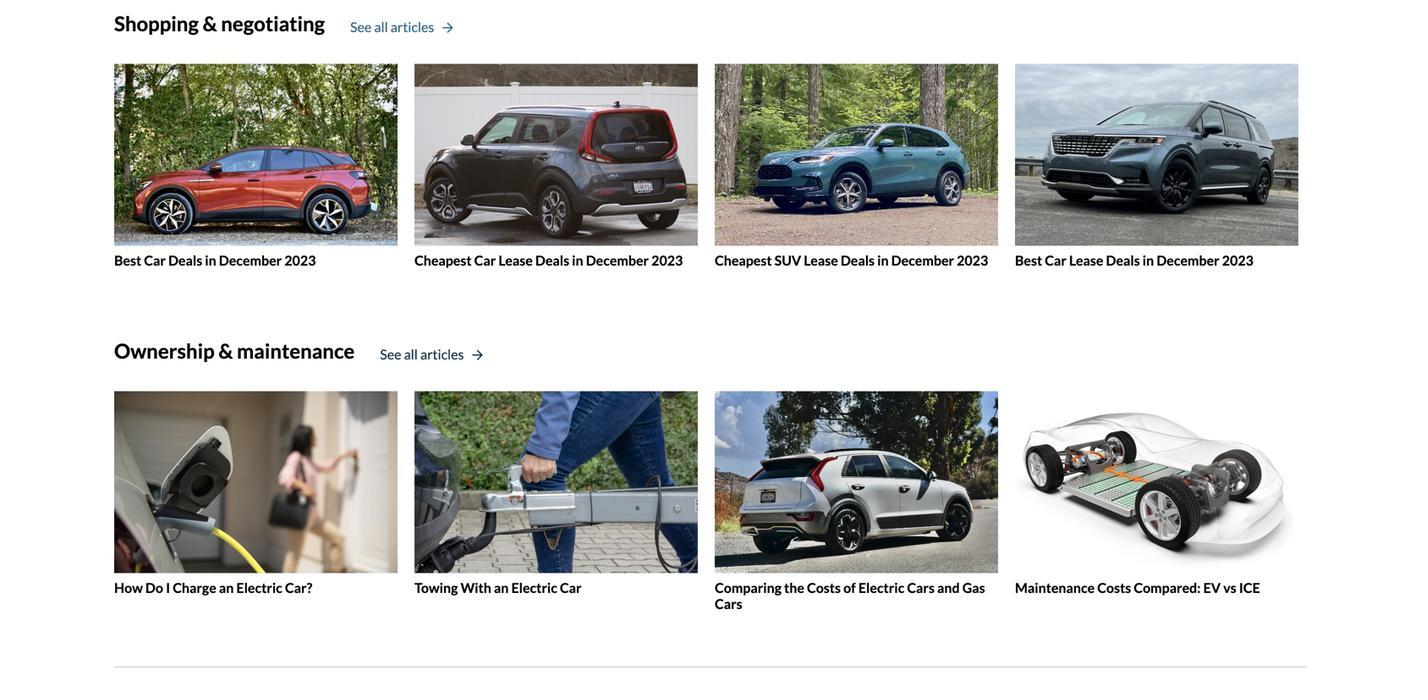 Task type: locate. For each thing, give the bounding box(es) containing it.
an inside towing with an electric car "link"
[[494, 580, 509, 596]]

arrow right image
[[472, 350, 483, 361]]

2 2023 from the left
[[652, 252, 683, 268]]

how do i charge an electric car? image
[[114, 391, 398, 573]]

cheapest for cheapest suv lease deals in december 2023
[[715, 252, 772, 268]]

2 horizontal spatial electric
[[859, 580, 905, 596]]

best car lease deals in december 2023 image
[[1015, 64, 1299, 246]]

3 2023 from the left
[[957, 252, 988, 268]]

1 vertical spatial see all articles
[[380, 346, 464, 363]]

2023 inside "link"
[[957, 252, 988, 268]]

see all articles link for ownership & maintenance
[[380, 344, 483, 365]]

1 vertical spatial &
[[219, 339, 233, 363]]

deals inside "link"
[[841, 252, 875, 268]]

2 costs from the left
[[1097, 580, 1131, 596]]

electric
[[236, 580, 282, 596], [511, 580, 557, 596], [859, 580, 905, 596]]

1 horizontal spatial see
[[380, 346, 401, 363]]

electric right of
[[859, 580, 905, 596]]

best car deals in december 2023
[[114, 252, 316, 268]]

1 best from the left
[[114, 252, 141, 268]]

december for cheapest car lease deals in december 2023
[[586, 252, 649, 268]]

all
[[374, 19, 388, 35], [404, 346, 418, 363]]

costs left of
[[807, 580, 841, 596]]

best for best car lease deals in december 2023
[[1015, 252, 1042, 268]]

shopping & negotiating
[[114, 11, 325, 36]]

ownership
[[114, 339, 215, 363]]

2 horizontal spatial lease
[[1069, 252, 1104, 268]]

1 horizontal spatial costs
[[1097, 580, 1131, 596]]

& for shopping
[[203, 11, 217, 36]]

3 in from the left
[[877, 252, 889, 268]]

1 horizontal spatial electric
[[511, 580, 557, 596]]

electric right with at the left bottom
[[511, 580, 557, 596]]

see all articles left arrow right icon
[[380, 346, 464, 363]]

1 horizontal spatial all
[[404, 346, 418, 363]]

comparing the costs of electric cars and gas cars image
[[715, 391, 998, 573]]

all left arrow right image
[[374, 19, 388, 35]]

0 horizontal spatial cheapest
[[415, 252, 472, 268]]

how do i charge an electric car?
[[114, 580, 312, 596]]

1 horizontal spatial cheapest
[[715, 252, 772, 268]]

0 vertical spatial all
[[374, 19, 388, 35]]

1 vertical spatial see
[[380, 346, 401, 363]]

comparing the costs of electric cars and gas cars
[[715, 580, 985, 612]]

ownership & maintenance
[[114, 339, 355, 363]]

best
[[114, 252, 141, 268], [1015, 252, 1042, 268]]

suv
[[775, 252, 801, 268]]

3 december from the left
[[891, 252, 954, 268]]

0 vertical spatial see
[[350, 19, 372, 35]]

december for best car lease deals in december 2023
[[1157, 252, 1220, 268]]

1 in from the left
[[205, 252, 216, 268]]

towing with an electric car
[[415, 580, 582, 596]]

& for ownership
[[219, 339, 233, 363]]

& right ownership
[[219, 339, 233, 363]]

towing with an electric car link
[[415, 391, 698, 596]]

0 vertical spatial articles
[[391, 19, 434, 35]]

0 horizontal spatial electric
[[236, 580, 282, 596]]

charge
[[173, 580, 216, 596]]

best car lease deals in december 2023 link
[[1015, 64, 1299, 269]]

costs
[[807, 580, 841, 596], [1097, 580, 1131, 596]]

cars left the
[[715, 596, 742, 612]]

1 cheapest from the left
[[415, 252, 472, 268]]

cars left and
[[907, 580, 935, 596]]

1 horizontal spatial best
[[1015, 252, 1042, 268]]

1 horizontal spatial &
[[219, 339, 233, 363]]

0 horizontal spatial lease
[[499, 252, 533, 268]]

an right charge
[[219, 580, 234, 596]]

0 horizontal spatial costs
[[807, 580, 841, 596]]

towing
[[415, 580, 458, 596]]

see all articles left arrow right image
[[350, 19, 434, 35]]

1 costs from the left
[[807, 580, 841, 596]]

1 december from the left
[[219, 252, 282, 268]]

car for best car deals in december 2023
[[144, 252, 166, 268]]

the
[[784, 580, 804, 596]]

in
[[205, 252, 216, 268], [572, 252, 583, 268], [877, 252, 889, 268], [1143, 252, 1154, 268]]

articles for negotiating
[[391, 19, 434, 35]]

0 vertical spatial see all articles link
[[350, 17, 453, 37]]

2023 for cheapest suv lease deals in december 2023
[[957, 252, 988, 268]]

maintenance costs compared: ev vs ice link
[[1015, 391, 1299, 596]]

articles
[[391, 19, 434, 35], [420, 346, 464, 363]]

2023
[[284, 252, 316, 268], [652, 252, 683, 268], [957, 252, 988, 268], [1222, 252, 1254, 268]]

1 horizontal spatial cars
[[907, 580, 935, 596]]

1 deals from the left
[[168, 252, 202, 268]]

cheapest suv lease deals in december 2023 image
[[715, 64, 998, 246]]

0 horizontal spatial see
[[350, 19, 372, 35]]

see
[[350, 19, 372, 35], [380, 346, 401, 363]]

an
[[219, 580, 234, 596], [494, 580, 509, 596]]

towing with an electric car image
[[415, 391, 698, 573]]

articles left arrow right icon
[[420, 346, 464, 363]]

lease
[[499, 252, 533, 268], [804, 252, 838, 268], [1069, 252, 1104, 268]]

1 horizontal spatial lease
[[804, 252, 838, 268]]

3 lease from the left
[[1069, 252, 1104, 268]]

december inside "link"
[[891, 252, 954, 268]]

articles left arrow right image
[[391, 19, 434, 35]]

december
[[219, 252, 282, 268], [586, 252, 649, 268], [891, 252, 954, 268], [1157, 252, 1220, 268]]

see all articles link
[[350, 17, 453, 37], [380, 344, 483, 365]]

cheapest inside "link"
[[715, 252, 772, 268]]

vs
[[1224, 580, 1237, 596]]

lease inside cheapest car lease deals in december 2023 link
[[499, 252, 533, 268]]

3 deals from the left
[[841, 252, 875, 268]]

best car deals in december 2023 image
[[114, 64, 398, 246]]

0 vertical spatial see all articles
[[350, 19, 434, 35]]

deals for best car lease deals in december 2023
[[1106, 252, 1140, 268]]

an right with at the left bottom
[[494, 580, 509, 596]]

cars
[[907, 580, 935, 596], [715, 596, 742, 612]]

december for cheapest suv lease deals in december 2023
[[891, 252, 954, 268]]

cheapest suv lease deals in december 2023
[[715, 252, 988, 268]]

0 horizontal spatial all
[[374, 19, 388, 35]]

lease inside cheapest suv lease deals in december 2023 "link"
[[804, 252, 838, 268]]

lease inside best car lease deals in december 2023 link
[[1069, 252, 1104, 268]]

cheapest car lease deals in december 2023
[[415, 252, 683, 268]]

2 electric from the left
[[511, 580, 557, 596]]

0 horizontal spatial &
[[203, 11, 217, 36]]

&
[[203, 11, 217, 36], [219, 339, 233, 363]]

i
[[166, 580, 170, 596]]

with
[[461, 580, 491, 596]]

maintenance
[[237, 339, 355, 363]]

1 vertical spatial see all articles link
[[380, 344, 483, 365]]

best car lease deals in december 2023
[[1015, 252, 1254, 268]]

electric left the car?
[[236, 580, 282, 596]]

1 vertical spatial articles
[[420, 346, 464, 363]]

2 lease from the left
[[804, 252, 838, 268]]

all left arrow right icon
[[404, 346, 418, 363]]

1 horizontal spatial an
[[494, 580, 509, 596]]

car inside "link"
[[560, 580, 582, 596]]

4 december from the left
[[1157, 252, 1220, 268]]

3 electric from the left
[[859, 580, 905, 596]]

1 lease from the left
[[499, 252, 533, 268]]

how
[[114, 580, 143, 596]]

0 horizontal spatial an
[[219, 580, 234, 596]]

1 vertical spatial all
[[404, 346, 418, 363]]

in inside "link"
[[877, 252, 889, 268]]

negotiating
[[221, 11, 325, 36]]

2 deals from the left
[[535, 252, 569, 268]]

0 horizontal spatial best
[[114, 252, 141, 268]]

4 2023 from the left
[[1222, 252, 1254, 268]]

4 deals from the left
[[1106, 252, 1140, 268]]

& right "shopping"
[[203, 11, 217, 36]]

2 cheapest from the left
[[715, 252, 772, 268]]

0 vertical spatial &
[[203, 11, 217, 36]]

2 december from the left
[[586, 252, 649, 268]]

4 in from the left
[[1143, 252, 1154, 268]]

1 an from the left
[[219, 580, 234, 596]]

all for negotiating
[[374, 19, 388, 35]]

an inside 'how do i charge an electric car?' link
[[219, 580, 234, 596]]

all for maintenance
[[404, 346, 418, 363]]

2 an from the left
[[494, 580, 509, 596]]

costs left compared:
[[1097, 580, 1131, 596]]

cheapest
[[415, 252, 472, 268], [715, 252, 772, 268]]

electric inside comparing the costs of electric cars and gas cars
[[859, 580, 905, 596]]

car
[[144, 252, 166, 268], [474, 252, 496, 268], [1045, 252, 1067, 268], [560, 580, 582, 596]]

see all articles
[[350, 19, 434, 35], [380, 346, 464, 363]]

deals
[[168, 252, 202, 268], [535, 252, 569, 268], [841, 252, 875, 268], [1106, 252, 1140, 268]]

2 in from the left
[[572, 252, 583, 268]]

2 best from the left
[[1015, 252, 1042, 268]]



Task type: vqa. For each thing, say whether or not it's contained in the screenshot.
72 mo mo
no



Task type: describe. For each thing, give the bounding box(es) containing it.
comparing
[[715, 580, 782, 596]]

see all articles for ownership & maintenance
[[380, 346, 464, 363]]

see for shopping & negotiating
[[350, 19, 372, 35]]

lease for cheapest car lease deals in december 2023
[[499, 252, 533, 268]]

cheapest for cheapest car lease deals in december 2023
[[415, 252, 472, 268]]

car?
[[285, 580, 312, 596]]

shopping
[[114, 11, 199, 36]]

see all articles for shopping & negotiating
[[350, 19, 434, 35]]

see all articles link for shopping & negotiating
[[350, 17, 453, 37]]

1 electric from the left
[[236, 580, 282, 596]]

best for best car deals in december 2023
[[114, 252, 141, 268]]

articles for maintenance
[[420, 346, 464, 363]]

best car deals in december 2023 link
[[114, 64, 398, 269]]

lease for best car lease deals in december 2023
[[1069, 252, 1104, 268]]

in for cheapest suv lease deals in december 2023
[[877, 252, 889, 268]]

0 horizontal spatial cars
[[715, 596, 742, 612]]

ev
[[1204, 580, 1221, 596]]

see for ownership & maintenance
[[380, 346, 401, 363]]

of
[[844, 580, 856, 596]]

arrow right image
[[443, 22, 453, 34]]

and
[[937, 580, 960, 596]]

ice
[[1239, 580, 1260, 596]]

maintenance
[[1015, 580, 1095, 596]]

cheapest suv lease deals in december 2023 link
[[715, 64, 998, 269]]

in for cheapest car lease deals in december 2023
[[572, 252, 583, 268]]

cheapest car lease deals in december 2023 link
[[415, 64, 698, 269]]

do
[[145, 580, 163, 596]]

how do i charge an electric car? link
[[114, 391, 398, 596]]

electric inside "link"
[[511, 580, 557, 596]]

deals for cheapest suv lease deals in december 2023
[[841, 252, 875, 268]]

1 2023 from the left
[[284, 252, 316, 268]]

comparing the costs of electric cars and gas cars link
[[715, 391, 998, 612]]

maintenance costs compared: ev vs ice image
[[1015, 391, 1299, 573]]

lease for cheapest suv lease deals in december 2023
[[804, 252, 838, 268]]

cheapest car lease deals in december 2023 image
[[415, 64, 698, 246]]

in for best car lease deals in december 2023
[[1143, 252, 1154, 268]]

2023 for cheapest car lease deals in december 2023
[[652, 252, 683, 268]]

car for best car lease deals in december 2023
[[1045, 252, 1067, 268]]

compared:
[[1134, 580, 1201, 596]]

costs inside comparing the costs of electric cars and gas cars
[[807, 580, 841, 596]]

deals for cheapest car lease deals in december 2023
[[535, 252, 569, 268]]

maintenance costs compared: ev vs ice
[[1015, 580, 1260, 596]]

gas
[[963, 580, 985, 596]]

2023 for best car lease deals in december 2023
[[1222, 252, 1254, 268]]

car for cheapest car lease deals in december 2023
[[474, 252, 496, 268]]



